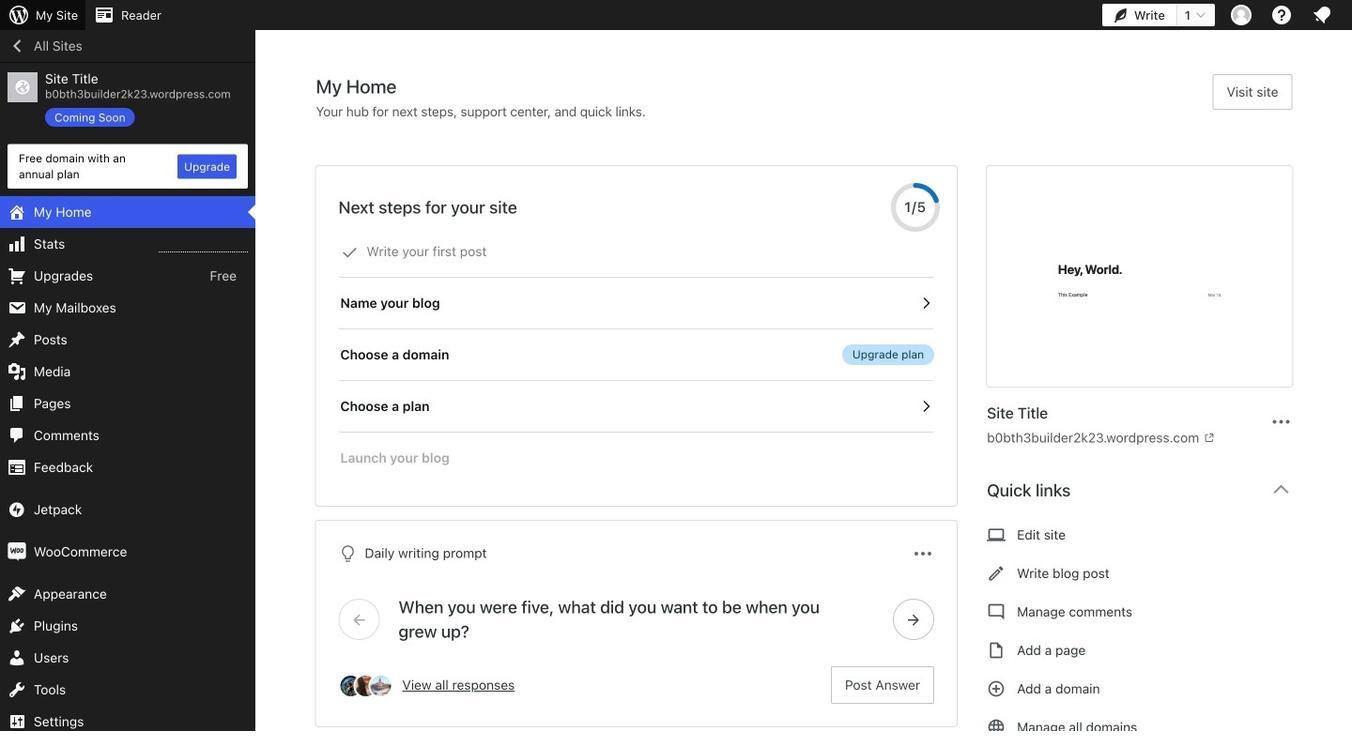 Task type: describe. For each thing, give the bounding box(es) containing it.
task enabled image
[[918, 295, 935, 312]]

highest hourly views 0 image
[[159, 241, 248, 253]]

task enabled image
[[918, 398, 935, 415]]

edit image
[[987, 563, 1006, 585]]

2 img image from the top
[[8, 543, 26, 562]]

show previous prompt image
[[351, 611, 368, 628]]

launchpad checklist element
[[339, 226, 935, 484]]

insert_drive_file image
[[987, 640, 1006, 662]]

show next prompt image
[[906, 611, 923, 628]]

2 answered users image from the left
[[354, 674, 378, 699]]

help image
[[1271, 4, 1293, 26]]

toggle menu image
[[912, 543, 935, 565]]

more options for site site title image
[[1270, 411, 1293, 433]]



Task type: locate. For each thing, give the bounding box(es) containing it.
answered users image
[[339, 674, 363, 699], [354, 674, 378, 699]]

img image
[[8, 501, 26, 520], [8, 543, 26, 562]]

1 answered users image from the left
[[339, 674, 363, 699]]

answered users image down show previous prompt icon
[[354, 674, 378, 699]]

1 img image from the top
[[8, 501, 26, 520]]

answered users image left answered users icon
[[339, 674, 363, 699]]

0 vertical spatial img image
[[8, 501, 26, 520]]

1 vertical spatial img image
[[8, 543, 26, 562]]

answered users image
[[369, 674, 393, 699]]

task complete image
[[341, 244, 358, 261]]

manage your notifications image
[[1311, 4, 1334, 26]]

laptop image
[[987, 524, 1006, 547]]

my profile image
[[1231, 5, 1252, 25]]

main content
[[316, 74, 1308, 732]]

progress bar
[[892, 183, 940, 232]]

mode_comment image
[[987, 601, 1006, 624]]



Task type: vqa. For each thing, say whether or not it's contained in the screenshot.
Launchpad Checklist Element
yes



